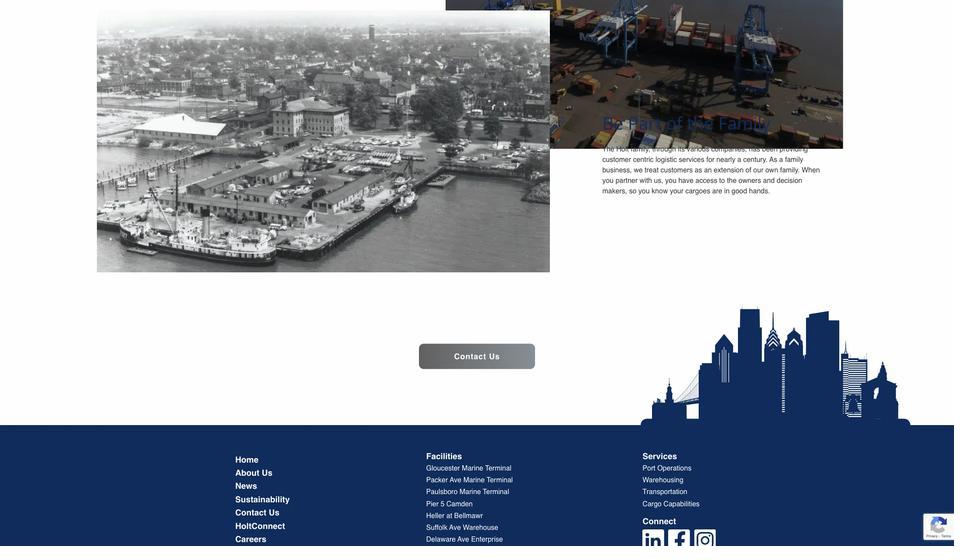 Task type: describe. For each thing, give the bounding box(es) containing it.
decision
[[777, 177, 802, 184]]

so
[[629, 187, 637, 195]]

home link
[[7, 455, 312, 464]]

good
[[732, 187, 747, 195]]

as
[[695, 166, 702, 174]]

hands.
[[749, 187, 770, 195]]

warehouse
[[463, 524, 498, 532]]

transportation link
[[643, 488, 948, 497]]

are
[[712, 187, 722, 195]]

warehousing
[[643, 476, 684, 484]]

holtconnect
[[235, 521, 285, 531]]

at
[[446, 512, 452, 520]]

its
[[678, 145, 685, 153]]

suffolk
[[426, 524, 448, 532]]

gloucester marine terminal link
[[325, 464, 630, 473]]

through
[[652, 145, 676, 153]]

own
[[766, 166, 778, 174]]

0 horizontal spatial you
[[602, 177, 614, 184]]

2 horizontal spatial you
[[665, 177, 677, 184]]

sustainability link
[[7, 494, 312, 504]]

the
[[602, 145, 615, 153]]

pier
[[426, 500, 439, 508]]

we
[[634, 166, 643, 174]]

warehousing link
[[643, 476, 948, 485]]

treat
[[645, 166, 659, 174]]

1 vertical spatial marine
[[463, 476, 485, 484]]

bellmawr
[[454, 512, 483, 520]]

packer ave marine terminal link
[[325, 476, 630, 485]]

family
[[785, 156, 803, 164]]

part
[[628, 111, 662, 135]]

aerial shot holt image
[[446, 0, 843, 149]]

careers
[[235, 534, 267, 544]]

extension
[[714, 166, 744, 174]]

0 horizontal spatial contact us link
[[7, 508, 312, 518]]

your
[[670, 187, 684, 195]]

1 vertical spatial terminal
[[487, 476, 513, 484]]

home
[[235, 455, 259, 464]]

careers link
[[7, 534, 312, 544]]

pier 5 camden link
[[325, 500, 630, 508]]

with
[[640, 177, 652, 184]]

providing
[[780, 145, 808, 153]]

been
[[762, 145, 778, 153]]

an
[[704, 166, 712, 174]]

to
[[719, 177, 725, 184]]

0 vertical spatial of
[[666, 111, 683, 135]]

operations
[[657, 464, 692, 472]]

paulsboro
[[426, 488, 458, 496]]

facilities gloucester marine terminal packer ave marine terminal paulsboro marine terminal pier 5 camden heller at bellmawr suffolk ave warehouse delaware ave enterprise
[[426, 451, 513, 544]]

services
[[679, 156, 705, 164]]

the holt family, through its various companies, has been providing customer centric logistic services for nearly a century.  as a family business, we treat customers as an extension of our own family.  when you partner with us, you have access to the owners and decision makers, so you know your cargoes are in good hands.
[[602, 145, 820, 195]]

suffolk ave warehouse link
[[325, 524, 630, 532]]

customer
[[602, 156, 631, 164]]

about
[[235, 468, 259, 478]]

partner
[[616, 177, 638, 184]]

0 vertical spatial the
[[687, 111, 714, 135]]

enterprise
[[471, 536, 503, 544]]

port operations link
[[643, 464, 948, 473]]

for
[[706, 156, 715, 164]]

services
[[643, 451, 677, 461]]

makers,
[[602, 187, 627, 195]]

us,
[[654, 177, 663, 184]]

family,
[[631, 145, 650, 153]]

1 horizontal spatial you
[[639, 187, 650, 195]]

heller at bellmawr link
[[325, 512, 630, 520]]

capabilities
[[664, 500, 700, 508]]



Task type: vqa. For each thing, say whether or not it's contained in the screenshot.
Resource
no



Task type: locate. For each thing, give the bounding box(es) containing it.
1 vertical spatial contact
[[235, 508, 266, 517]]

be part of the family
[[602, 111, 771, 135]]

nearly
[[717, 156, 736, 164]]

of inside the holt family, through its various companies, has been providing customer centric logistic services for nearly a century.  as a family business, we treat customers as an extension of our own family.  when you partner with us, you have access to the owners and decision makers, so you know your cargoes are in good hands.
[[746, 166, 752, 174]]

contact us link
[[419, 344, 535, 369], [7, 508, 312, 518]]

1 horizontal spatial a
[[779, 156, 783, 164]]

cargo
[[643, 500, 662, 508]]

1 horizontal spatial contact us link
[[419, 344, 535, 369]]

connect
[[643, 516, 676, 526]]

family
[[718, 111, 771, 135]]

0 vertical spatial marine
[[462, 464, 483, 472]]

1 vertical spatial contact us link
[[7, 508, 312, 518]]

news link
[[7, 481, 312, 491]]

owners
[[739, 177, 761, 184]]

as
[[769, 156, 777, 164]]

our
[[753, 166, 764, 174]]

camden
[[446, 500, 473, 508]]

you down with
[[639, 187, 650, 195]]

when
[[802, 166, 820, 174]]

0 vertical spatial ave
[[450, 476, 461, 484]]

us inside button
[[489, 351, 500, 361]]

marine down packer ave marine terminal link
[[460, 488, 481, 496]]

terminal down gloucester marine terminal link
[[487, 476, 513, 484]]

0 vertical spatial contact us link
[[419, 344, 535, 369]]

0 horizontal spatial a
[[738, 156, 741, 164]]

sustainability
[[235, 494, 290, 504]]

2 vertical spatial terminal
[[483, 488, 509, 496]]

a right as
[[779, 156, 783, 164]]

contact us button
[[419, 344, 535, 369]]

0 horizontal spatial the
[[687, 111, 714, 135]]

contact inside home about us news sustainability contact us holtconnect careers
[[235, 508, 266, 517]]

business,
[[602, 166, 632, 174]]

0 horizontal spatial contact
[[235, 508, 266, 517]]

port
[[643, 464, 656, 472]]

0 vertical spatial us
[[489, 351, 500, 361]]

contact us link inside be part of the family main content
[[419, 344, 535, 369]]

delaware
[[426, 536, 456, 544]]

ave
[[450, 476, 461, 484], [449, 524, 461, 532], [458, 536, 469, 544]]

a right nearly
[[738, 156, 741, 164]]

a
[[738, 156, 741, 164], [779, 156, 783, 164]]

of left our
[[746, 166, 752, 174]]

holt
[[616, 145, 629, 153]]

us
[[489, 351, 500, 361], [262, 468, 273, 478], [269, 508, 280, 517]]

facilities
[[426, 451, 462, 461]]

century.
[[743, 156, 768, 164]]

centric
[[633, 156, 654, 164]]

gloucester
[[426, 464, 460, 472]]

has
[[749, 145, 760, 153]]

heller
[[426, 512, 445, 520]]

you up your
[[665, 177, 677, 184]]

and
[[763, 177, 775, 184]]

about us link
[[7, 468, 312, 478]]

cargo capabilities link
[[643, 500, 948, 508]]

1 horizontal spatial of
[[746, 166, 752, 174]]

ave down suffolk ave warehouse link
[[458, 536, 469, 544]]

0 vertical spatial terminal
[[485, 464, 512, 472]]

the
[[687, 111, 714, 135], [727, 177, 737, 184]]

home about us news sustainability contact us holtconnect careers
[[235, 455, 290, 544]]

1 a from the left
[[738, 156, 741, 164]]

of up the its
[[666, 111, 683, 135]]

marine down gloucester marine terminal link
[[463, 476, 485, 484]]

you up makers,
[[602, 177, 614, 184]]

in
[[724, 187, 730, 195]]

0 horizontal spatial of
[[666, 111, 683, 135]]

5
[[441, 500, 445, 508]]

access
[[696, 177, 717, 184]]

1 vertical spatial the
[[727, 177, 737, 184]]

marine up packer ave marine terminal link
[[462, 464, 483, 472]]

be part of the family main content
[[0, 0, 954, 425]]

2 a from the left
[[779, 156, 783, 164]]

have
[[679, 177, 694, 184]]

1 horizontal spatial the
[[727, 177, 737, 184]]

be
[[602, 111, 624, 135]]

packer
[[426, 476, 448, 484]]

news
[[235, 481, 257, 491]]

various
[[687, 145, 709, 153]]

2 vertical spatial marine
[[460, 488, 481, 496]]

the right to
[[727, 177, 737, 184]]

the up various
[[687, 111, 714, 135]]

services port operations warehousing transportation cargo capabilities
[[643, 451, 700, 508]]

contact inside button
[[454, 351, 486, 361]]

know
[[652, 187, 668, 195]]

delaware ave enterprise link
[[325, 536, 630, 544]]

1 vertical spatial us
[[262, 468, 273, 478]]

companies,
[[711, 145, 747, 153]]

terminal
[[485, 464, 512, 472], [487, 476, 513, 484], [483, 488, 509, 496]]

2 vertical spatial us
[[269, 508, 280, 517]]

the inside the holt family, through its various companies, has been providing customer centric logistic services for nearly a century.  as a family business, we treat customers as an extension of our own family.  when you partner with us, you have access to the owners and decision makers, so you know your cargoes are in good hands.
[[727, 177, 737, 184]]

terminal up packer ave marine terminal link
[[485, 464, 512, 472]]

contact
[[454, 351, 486, 361], [235, 508, 266, 517]]

transportation
[[643, 488, 687, 496]]

holtconnect link
[[7, 521, 312, 531]]

you
[[602, 177, 614, 184], [665, 177, 677, 184], [639, 187, 650, 195]]

customers
[[661, 166, 693, 174]]

terminal down packer ave marine terminal link
[[483, 488, 509, 496]]

1 vertical spatial of
[[746, 166, 752, 174]]

2 vertical spatial ave
[[458, 536, 469, 544]]

1 vertical spatial ave
[[449, 524, 461, 532]]

0 vertical spatial contact
[[454, 351, 486, 361]]

ave down at
[[449, 524, 461, 532]]

paulsboro marine terminal link
[[325, 488, 630, 497]]

1 horizontal spatial contact
[[454, 351, 486, 361]]

skyline of philadelphia image
[[641, 306, 911, 425]]

cargoes
[[686, 187, 710, 195]]

family.
[[780, 166, 800, 174]]

ave down gloucester
[[450, 476, 461, 484]]

logistic
[[656, 156, 677, 164]]

contact us
[[454, 351, 500, 361]]



